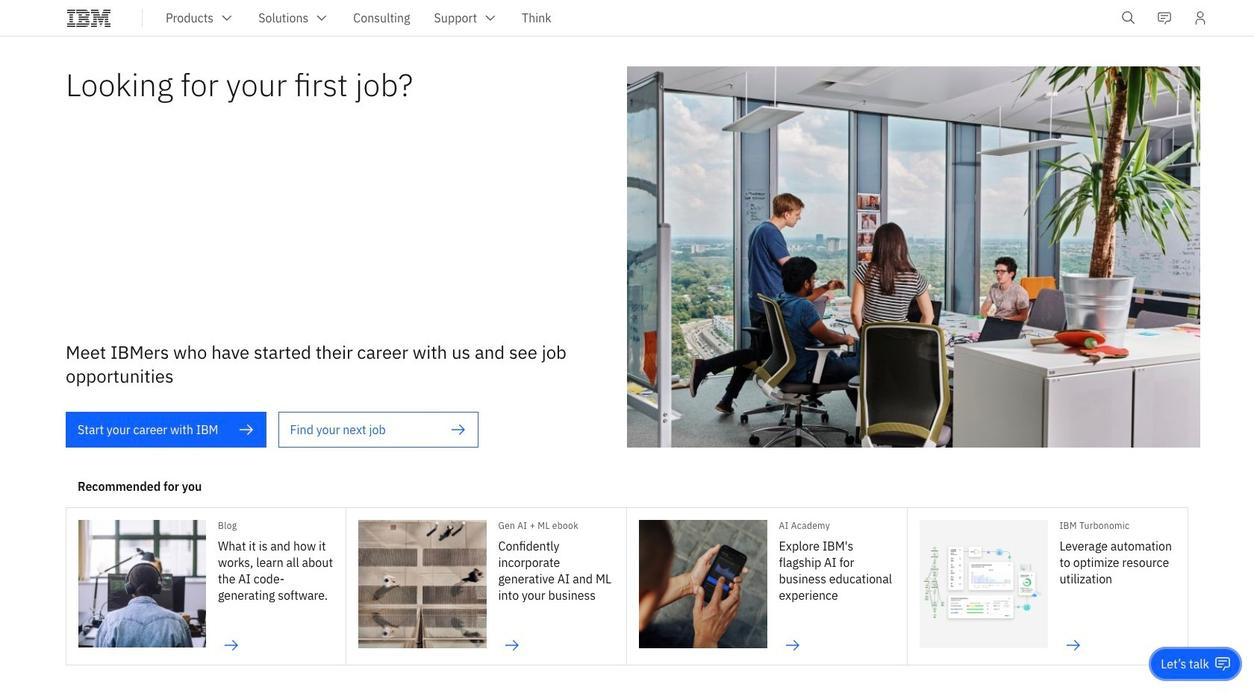 Task type: locate. For each thing, give the bounding box(es) containing it.
let's talk element
[[1161, 656, 1209, 673]]



